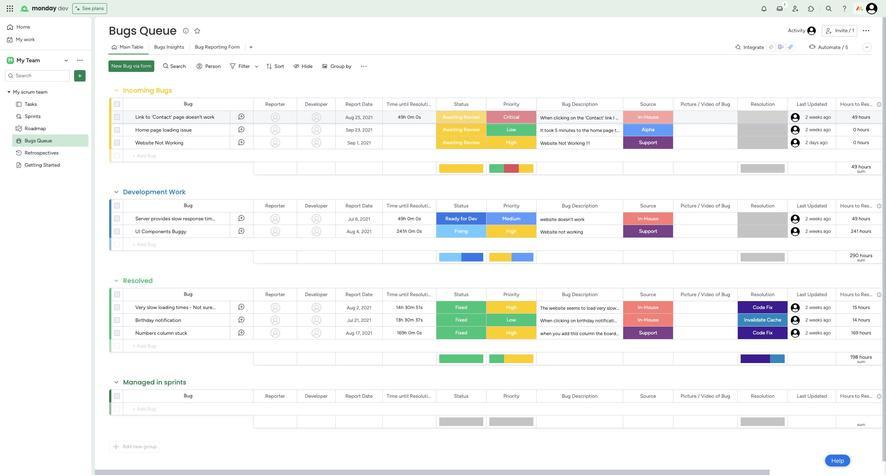 Task type: vqa. For each thing, say whether or not it's contained in the screenshot.
bottommost LOAD
yes



Task type: describe. For each thing, give the bounding box(es) containing it.
time until resolution for 4th time until resolution field from the bottom of the page
[[387, 101, 434, 107]]

0 vertical spatial 49
[[853, 115, 858, 120]]

it took 5 minutes to the home page to load
[[541, 128, 630, 133]]

hours to resolve field for 2nd column information icon from the top of the page
[[839, 202, 879, 210]]

status for 2nd 'status' field from the bottom of the page
[[454, 292, 469, 298]]

1 fix from the top
[[767, 305, 773, 311]]

6 2 from the top
[[806, 305, 809, 311]]

1 picture / video of bug field from the top
[[679, 101, 733, 108]]

person
[[205, 63, 221, 69]]

3 description from the top
[[572, 292, 598, 298]]

buggy
[[172, 229, 186, 235]]

1 fixed from the top
[[456, 305, 468, 311]]

2 last from the top
[[798, 203, 807, 209]]

the
[[541, 306, 548, 311]]

3 priority field from the top
[[502, 291, 522, 299]]

aug 25, 2021
[[346, 115, 373, 120]]

website for website not working !!!
[[541, 141, 558, 146]]

automate
[[819, 44, 841, 50]]

2021 for jul 21, 2021
[[361, 318, 371, 323]]

it
[[541, 128, 544, 133]]

insights
[[167, 44, 184, 50]]

3 developer field from the top
[[303, 291, 330, 299]]

working
[[567, 230, 584, 235]]

sprints
[[164, 378, 187, 387]]

2 date from the top
[[362, 203, 373, 209]]

3 report date field from the top
[[344, 291, 375, 299]]

time for 1st time until resolution field from the bottom
[[387, 394, 398, 400]]

developer for first developer field from the top of the page
[[305, 101, 328, 107]]

1 + from the top
[[133, 153, 136, 159]]

autopilot image
[[810, 42, 816, 52]]

not for website not working
[[155, 140, 164, 146]]

status for 4th 'status' field from the bottom of the page
[[454, 101, 469, 107]]

13h
[[396, 318, 404, 323]]

last updated for 2nd last updated field from the top
[[798, 203, 828, 209]]

search everything image
[[826, 5, 833, 12]]

3 last from the top
[[798, 292, 807, 298]]

23,
[[355, 127, 362, 133]]

241 hours
[[852, 229, 872, 234]]

options image
[[862, 26, 871, 35]]

2 resolve from the top
[[862, 203, 879, 209]]

when for when clicking on the 'contact' link i am simply re-directed to the main page.
[[541, 115, 553, 121]]

collapse board header image
[[865, 44, 871, 50]]

dev
[[469, 216, 478, 222]]

by
[[346, 63, 352, 69]]

Search field
[[169, 61, 190, 71]]

Bugs Queue field
[[107, 23, 179, 39]]

2 column information image from the top
[[877, 394, 883, 400]]

1 reporter field from the top
[[264, 101, 287, 108]]

clicking for the
[[554, 115, 570, 121]]

reporting
[[205, 44, 227, 50]]

2 picture / video of bug field from the top
[[679, 202, 733, 210]]

1 add from the top
[[137, 153, 146, 159]]

3 report date from the top
[[346, 292, 373, 298]]

home for home
[[16, 24, 30, 30]]

bug description for first bug description field from the bottom of the page
[[562, 394, 598, 400]]

1 resolution field from the top
[[750, 101, 777, 108]]

1 low from the top
[[507, 127, 517, 133]]

arrow down image
[[253, 62, 261, 71]]

4,
[[357, 229, 361, 235]]

2 picture / video of bug from the top
[[681, 203, 731, 209]]

3 + from the top
[[133, 344, 136, 350]]

5 for /
[[846, 44, 849, 50]]

2 horizontal spatial work
[[575, 217, 585, 223]]

2 2 from the top
[[806, 127, 809, 133]]

1 horizontal spatial work
[[204, 114, 215, 120]]

hours to resolve field for second column information image from the top
[[839, 393, 879, 401]]

1 picture / video of bug from the top
[[681, 101, 731, 107]]

1 0 hours from the top
[[854, 127, 870, 133]]

1 weeks from the top
[[810, 115, 823, 120]]

241h
[[397, 229, 407, 234]]

1 developer field from the top
[[303, 101, 330, 108]]

getting
[[25, 162, 42, 168]]

1 awaiting from the top
[[443, 114, 463, 120]]

0 horizontal spatial page
[[150, 127, 162, 133]]

1 support from the top
[[640, 140, 658, 146]]

minutes
[[559, 128, 576, 133]]

3 source field from the top
[[639, 291, 659, 299]]

my work button
[[4, 34, 77, 45]]

website doesn't work
[[541, 217, 585, 223]]

simply
[[624, 115, 637, 121]]

my for my team
[[16, 57, 25, 64]]

properly.
[[722, 306, 740, 311]]

3 video from the top
[[702, 292, 715, 298]]

1 49h 0m 0s from the top
[[398, 115, 421, 120]]

aug for aug 4, 2021
[[347, 229, 355, 235]]

invite / 1 button
[[823, 25, 858, 37]]

198 hours sum
[[851, 355, 873, 365]]

4 updated from the top
[[808, 394, 828, 400]]

roadmap
[[25, 126, 46, 132]]

getting started
[[25, 162, 60, 168]]

241h 0m 0s
[[397, 229, 422, 234]]

1 horizontal spatial bugs queue
[[109, 23, 177, 39]]

sure
[[203, 305, 213, 311]]

49 hours sum
[[852, 164, 872, 174]]

4 picture / video of bug from the top
[[681, 394, 731, 400]]

0 horizontal spatial this
[[218, 305, 226, 311]]

reporter for 4th the "reporter" field from the top of the page
[[265, 394, 285, 400]]

1 code fix from the top
[[754, 305, 773, 311]]

3 until from the top
[[399, 292, 409, 298]]

add view image
[[250, 45, 253, 50]]

2 until from the top
[[399, 203, 409, 209]]

time for 2nd time until resolution field from the bottom of the page
[[387, 292, 398, 298]]

dapulse integrations image
[[736, 45, 741, 50]]

server
[[135, 216, 150, 222]]

of for third picture / video of bug field from the bottom of the page
[[716, 203, 721, 209]]

priority for second priority field from the top of the page
[[504, 203, 520, 209]]

ready
[[446, 216, 460, 222]]

maria williams image
[[867, 3, 878, 14]]

invalidate
[[745, 317, 766, 324]]

am
[[616, 115, 622, 121]]

1 report date field from the top
[[344, 101, 375, 108]]

1 horizontal spatial is
[[634, 319, 638, 324]]

main
[[120, 44, 130, 50]]

aug for aug 25, 2021
[[346, 115, 354, 120]]

3 resolve from the top
[[862, 292, 879, 298]]

sep 23, 2021
[[346, 127, 373, 133]]

4 description from the top
[[572, 394, 598, 400]]

time for 3rd time until resolution field from the bottom of the page
[[387, 203, 398, 209]]

stuck inside when you add this column the board gets stuck support
[[628, 331, 639, 337]]

hide
[[302, 63, 313, 69]]

2 bug description field from the top
[[561, 202, 600, 210]]

3 last updated field from the top
[[796, 291, 830, 299]]

home
[[591, 128, 603, 133]]

2 house from the top
[[645, 216, 659, 222]]

issue
[[180, 127, 192, 133]]

3 in- from the top
[[638, 305, 645, 311]]

main table
[[120, 44, 143, 50]]

reporter for 4th the "reporter" field from the bottom of the page
[[265, 101, 285, 107]]

2 hours from the top
[[841, 203, 855, 209]]

of for 3rd picture / video of bug field
[[716, 292, 721, 298]]

sum for 290
[[858, 258, 866, 263]]

3 review from the top
[[464, 140, 480, 146]]

1 horizontal spatial load
[[621, 128, 630, 133]]

developer for third developer field from the top
[[305, 292, 328, 298]]

0 vertical spatial queue
[[140, 23, 177, 39]]

bug reporting form button
[[190, 42, 245, 53]]

home button
[[4, 21, 77, 33]]

my for my scrum team
[[13, 89, 20, 95]]

hours to resolve field for second column information icon from the bottom of the page
[[839, 101, 879, 108]]

3 source from the top
[[641, 292, 657, 298]]

priority for third priority field from the top of the page
[[504, 292, 520, 298]]

list box containing my scrum team
[[0, 85, 91, 268]]

add
[[562, 331, 570, 337]]

very
[[597, 306, 606, 311]]

if
[[214, 305, 217, 311]]

1 image
[[782, 0, 789, 8]]

gets
[[618, 331, 627, 337]]

last updated for 1st last updated field from the top
[[798, 101, 828, 107]]

sep for sep 23, 2021
[[346, 127, 354, 133]]

birthday notification
[[135, 318, 181, 324]]

4 2 from the top
[[806, 216, 809, 222]]

14 hours
[[853, 318, 871, 323]]

new bug via form button
[[109, 61, 154, 72]]

2 video from the top
[[702, 203, 715, 209]]

1 source from the top
[[641, 101, 657, 107]]

4 date from the top
[[362, 394, 373, 400]]

4 last from the top
[[798, 394, 807, 400]]

2021 for aug 17, 2021
[[362, 331, 373, 336]]

4 weeks from the top
[[810, 229, 823, 234]]

bug reporting form
[[195, 44, 240, 50]]

last updated for third last updated field from the top of the page
[[798, 292, 828, 298]]

25,
[[355, 115, 362, 120]]

1 all from the left
[[629, 306, 633, 311]]

/ for third picture / video of bug field from the bottom of the page
[[698, 203, 700, 209]]

1 in- from the top
[[638, 114, 645, 120]]

when
[[541, 331, 552, 337]]

1 birthday from the left
[[577, 319, 595, 324]]

8 2 from the top
[[806, 331, 809, 336]]

work
[[169, 188, 186, 197]]

jul for jul 21, 2021
[[347, 318, 353, 323]]

sep 1, 2021
[[348, 140, 371, 146]]

6 2 weeks ago from the top
[[806, 318, 832, 323]]

home for home page loading issue
[[135, 127, 149, 133]]

ready for dev
[[446, 216, 478, 222]]

started
[[43, 162, 60, 168]]

0 horizontal spatial 'contact'
[[152, 114, 172, 120]]

1 description from the top
[[572, 101, 598, 107]]

2 description from the top
[[572, 203, 598, 209]]

21,
[[355, 318, 360, 323]]

website not working !!!
[[541, 141, 591, 146]]

menu image
[[360, 63, 367, 70]]

notification
[[155, 318, 181, 324]]

of for first picture / video of bug field from the bottom of the page
[[716, 394, 721, 400]]

4 priority field from the top
[[502, 393, 522, 401]]

page.
[[688, 115, 699, 121]]

2 reporter field from the top
[[264, 202, 287, 210]]

workspace image
[[7, 56, 14, 64]]

2 developer field from the top
[[303, 202, 330, 210]]

1 horizontal spatial doesn't
[[558, 217, 574, 223]]

0 horizontal spatial column
[[157, 331, 174, 337]]

alpha
[[642, 127, 655, 133]]

hours to resolve for second column information image from the top
[[841, 394, 879, 400]]

3 awaiting from the top
[[443, 140, 463, 146]]

not for website not working !!!
[[559, 141, 567, 146]]

my team
[[16, 57, 40, 64]]

2 birthday from the left
[[645, 319, 662, 324]]

2 fixed from the top
[[456, 317, 468, 324]]

hide button
[[291, 61, 317, 72]]

2021 for jul 6, 2021
[[360, 217, 370, 222]]

2 vertical spatial 49
[[853, 216, 858, 222]]

numbers column stuck
[[135, 331, 187, 337]]

1 horizontal spatial page
[[173, 114, 185, 120]]

days
[[810, 140, 820, 145]]

290 hours sum
[[851, 253, 873, 263]]

169h
[[397, 331, 407, 336]]

options image
[[76, 72, 83, 79]]

slowly,
[[607, 306, 621, 311]]

invalidate cache
[[745, 317, 782, 324]]

1 vertical spatial website
[[550, 306, 566, 311]]

resolved
[[123, 277, 153, 286]]

2 49h 0m 0s from the top
[[398, 216, 421, 222]]

4 + add bug from the top
[[133, 407, 156, 413]]

2 report date from the top
[[346, 203, 373, 209]]

of for fourth picture / video of bug field from the bottom of the page
[[716, 101, 721, 107]]

new
[[111, 63, 122, 69]]

2 in- from the top
[[638, 216, 645, 222]]

2 code fix from the top
[[754, 330, 773, 336]]

4 picture from the top
[[681, 394, 697, 400]]

3 fixed from the top
[[456, 330, 468, 336]]

15 hours
[[853, 305, 871, 311]]

working for website not working
[[165, 140, 184, 146]]

4 house from the top
[[645, 317, 659, 324]]

website for website not working
[[541, 230, 558, 235]]

reporter for second the "reporter" field from the bottom
[[265, 292, 285, 298]]

workspace selection element
[[7, 56, 41, 65]]

help button
[[826, 455, 851, 467]]

5 2 from the top
[[806, 229, 809, 234]]

person button
[[194, 61, 225, 72]]

1 bug description field from the top
[[561, 101, 600, 108]]

2,
[[357, 305, 360, 311]]

group by
[[331, 63, 352, 69]]

1 house from the top
[[645, 114, 659, 120]]

3 status field from the top
[[453, 291, 471, 299]]

developer for third developer field from the bottom
[[305, 203, 328, 209]]

birthday
[[135, 318, 154, 324]]

Resolved field
[[121, 277, 155, 286]]

help image
[[842, 5, 849, 12]]

2 + from the top
[[133, 242, 136, 248]]

1 source field from the top
[[639, 101, 659, 108]]

4 report date field from the top
[[344, 393, 375, 401]]

status for fourth 'status' field
[[454, 394, 469, 400]]

3 hours from the top
[[841, 292, 855, 298]]

you
[[553, 331, 561, 337]]

working for website not working !!!
[[568, 141, 585, 146]]

sum for 49
[[858, 169, 866, 174]]

1 awaiting review from the top
[[443, 114, 480, 120]]

4 2 weeks ago from the top
[[806, 229, 832, 234]]

inbox image
[[777, 5, 784, 12]]

dev
[[58, 4, 68, 13]]



Task type: locate. For each thing, give the bounding box(es) containing it.
2 all from the left
[[658, 306, 663, 311]]

source
[[641, 101, 657, 107], [641, 203, 657, 209], [641, 292, 657, 298], [641, 394, 657, 400]]

developer for 1st developer field from the bottom
[[305, 394, 328, 400]]

2021 for sep 1, 2021
[[361, 140, 371, 146]]

2 when from the top
[[541, 319, 553, 324]]

3 date from the top
[[362, 292, 373, 298]]

1 vertical spatial 0
[[854, 140, 857, 145]]

0 vertical spatial code fix
[[754, 305, 773, 311]]

add down website not working
[[137, 153, 146, 159]]

my up workspace selection element
[[16, 36, 23, 42]]

1 vertical spatial 49 hours
[[853, 216, 871, 222]]

1 vertical spatial sep
[[348, 140, 356, 146]]

3 report from the top
[[346, 292, 361, 298]]

aug for aug 2, 2021
[[347, 305, 356, 311]]

sep for sep 1, 2021
[[348, 140, 356, 146]]

2021 for aug 2, 2021
[[362, 305, 372, 311]]

Source field
[[639, 101, 659, 108], [639, 202, 659, 210], [639, 291, 659, 299], [639, 393, 659, 401]]

/ inside 'button'
[[850, 28, 852, 34]]

add down ui
[[137, 242, 146, 248]]

main
[[677, 115, 687, 121]]

2021 right the 1,
[[361, 140, 371, 146]]

30m for 13h
[[405, 318, 415, 323]]

very
[[135, 305, 146, 311]]

2021 right 25,
[[363, 115, 373, 120]]

Resolution field
[[750, 101, 777, 108], [750, 202, 777, 210], [750, 291, 777, 299], [750, 393, 777, 401]]

public board image left tasks on the top left of the page
[[15, 101, 22, 108]]

aug left 4,
[[347, 229, 355, 235]]

picture
[[681, 101, 697, 107], [681, 203, 697, 209], [681, 292, 697, 298], [681, 394, 697, 400]]

2 2 weeks ago from the top
[[806, 127, 832, 133]]

1 horizontal spatial all
[[658, 306, 663, 311]]

website for website not working
[[135, 140, 154, 146]]

3 awaiting review from the top
[[443, 140, 480, 146]]

loading for slow
[[158, 305, 175, 311]]

3 updated from the top
[[808, 292, 828, 298]]

clicking for birthday
[[554, 319, 570, 324]]

1 2 from the top
[[806, 115, 809, 120]]

+ down website not working
[[133, 153, 136, 159]]

3 bug description field from the top
[[561, 291, 600, 299]]

'contact'
[[152, 114, 172, 120], [586, 115, 604, 121]]

the left board
[[596, 331, 603, 337]]

0 vertical spatial home
[[16, 24, 30, 30]]

1 status field from the top
[[453, 101, 471, 108]]

website right the
[[550, 306, 566, 311]]

1 vertical spatial fixed
[[456, 317, 468, 324]]

4 in- from the top
[[638, 317, 645, 324]]

home inside button
[[16, 24, 30, 30]]

2 clicking from the top
[[554, 319, 570, 324]]

1 horizontal spatial this
[[571, 331, 579, 337]]

0 horizontal spatial doesn't
[[186, 114, 202, 120]]

5 right took
[[555, 128, 558, 133]]

2 support from the top
[[640, 229, 658, 235]]

4 hours from the top
[[841, 394, 855, 400]]

290
[[851, 253, 859, 259]]

5 down invite / 1
[[846, 44, 849, 50]]

hours to resolve for second column information icon from the bottom of the page
[[841, 101, 879, 107]]

Last Updated field
[[796, 101, 830, 108], [796, 202, 830, 210], [796, 291, 830, 299], [796, 393, 830, 401]]

1 vertical spatial queue
[[37, 138, 52, 144]]

fix down cache
[[767, 330, 773, 336]]

+ down numbers
[[133, 344, 136, 350]]

other
[[664, 306, 675, 311]]

high
[[507, 140, 517, 146], [507, 229, 517, 235], [507, 305, 517, 311], [507, 330, 517, 336]]

1 horizontal spatial column
[[580, 331, 595, 337]]

awaiting
[[443, 114, 463, 120], [443, 127, 463, 133], [443, 140, 463, 146]]

bugs queue up table
[[109, 23, 177, 39]]

0 vertical spatial slow
[[172, 216, 182, 222]]

add down numbers
[[137, 344, 146, 350]]

page right home
[[604, 128, 614, 133]]

1 picture from the top
[[681, 101, 697, 107]]

when for when clicking on birthday notification, there is no birthday post
[[541, 319, 553, 324]]

when
[[541, 115, 553, 121], [541, 319, 553, 324]]

aug 4, 2021
[[347, 229, 372, 235]]

fixing
[[455, 229, 468, 235]]

1 vertical spatial 5
[[555, 128, 558, 133]]

incoming
[[123, 86, 154, 95]]

2 picture from the top
[[681, 203, 697, 209]]

1 horizontal spatial birthday
[[645, 319, 662, 324]]

1 vertical spatial review
[[464, 127, 480, 133]]

public board image left getting
[[15, 162, 22, 169]]

invite
[[836, 28, 848, 34]]

all left pages,
[[629, 306, 633, 311]]

websites
[[676, 306, 695, 311]]

1 clicking from the top
[[554, 115, 570, 121]]

0 vertical spatial loading
[[163, 127, 179, 133]]

the left main
[[668, 115, 675, 121]]

Hours to Resolve field
[[839, 101, 879, 108], [839, 202, 879, 210], [839, 291, 879, 299], [839, 393, 879, 401]]

2 add from the top
[[137, 242, 146, 248]]

column information image
[[877, 292, 883, 298], [877, 394, 883, 400]]

0 vertical spatial 0
[[854, 127, 857, 133]]

for
[[461, 216, 468, 222]]

invite members image
[[793, 5, 800, 12]]

49h
[[398, 115, 406, 120], [398, 216, 406, 222]]

reporter for third the "reporter" field from the bottom of the page
[[265, 203, 285, 209]]

3 hours to resolve field from the top
[[839, 291, 879, 299]]

2 time until resolution field from the top
[[385, 202, 434, 210]]

2 + add bug from the top
[[133, 242, 156, 248]]

public board image for getting started
[[15, 162, 22, 169]]

0 vertical spatial 49h
[[398, 115, 406, 120]]

2 horizontal spatial page
[[604, 128, 614, 133]]

bug
[[236, 305, 245, 311]]

when up took
[[541, 115, 553, 121]]

Developer field
[[303, 101, 330, 108], [303, 202, 330, 210], [303, 291, 330, 299], [303, 393, 330, 401]]

filter button
[[227, 61, 261, 72]]

1 vertical spatial loading
[[158, 305, 175, 311]]

1 public board image from the top
[[15, 101, 22, 108]]

0 vertical spatial low
[[507, 127, 517, 133]]

0 vertical spatial website
[[541, 217, 557, 223]]

filter
[[239, 63, 250, 69]]

1 last updated field from the top
[[796, 101, 830, 108]]

2 sum from the top
[[858, 258, 866, 263]]

sep left the 1,
[[348, 140, 356, 146]]

jul for jul 6, 2021
[[348, 217, 354, 222]]

0 vertical spatial awaiting review
[[443, 114, 480, 120]]

code down invalidate cache
[[754, 330, 766, 336]]

stuck right gets
[[628, 331, 639, 337]]

1 horizontal spatial not
[[193, 305, 202, 311]]

30m right 13h
[[405, 318, 415, 323]]

is left 'a'
[[228, 305, 231, 311]]

169h 0m 0s
[[397, 331, 422, 336]]

3 in-house from the top
[[638, 305, 659, 311]]

the
[[577, 115, 584, 121], [668, 115, 675, 121], [583, 128, 590, 133], [596, 331, 603, 337]]

2 source field from the top
[[639, 202, 659, 210]]

home
[[16, 24, 30, 30], [135, 127, 149, 133]]

2 awaiting from the top
[[443, 127, 463, 133]]

0 horizontal spatial is
[[228, 305, 231, 311]]

clicking up add
[[554, 319, 570, 324]]

the up it took 5 minutes to the home page to load
[[577, 115, 584, 121]]

on for notification,
[[571, 319, 576, 324]]

add
[[137, 153, 146, 159], [137, 242, 146, 248], [137, 344, 146, 350], [137, 407, 146, 413]]

support inside when you add this column the board gets stuck support
[[640, 330, 658, 336]]

bug description for 4th bug description field from the bottom of the page
[[562, 101, 598, 107]]

0 horizontal spatial stuck
[[175, 331, 187, 337]]

1 vertical spatial public board image
[[15, 162, 22, 169]]

this right if
[[218, 305, 226, 311]]

workspace options image
[[76, 57, 83, 64]]

description
[[572, 101, 598, 107], [572, 203, 598, 209], [572, 292, 598, 298], [572, 394, 598, 400]]

the left home
[[583, 128, 590, 133]]

14h
[[396, 305, 404, 311]]

1 horizontal spatial home
[[135, 127, 149, 133]]

5 for took
[[555, 128, 558, 133]]

status for 3rd 'status' field from the bottom
[[454, 203, 469, 209]]

4 add from the top
[[137, 407, 146, 413]]

jul left 6,
[[348, 217, 354, 222]]

1 vertical spatial slow
[[147, 305, 157, 311]]

3 support from the top
[[640, 330, 658, 336]]

+ add bug down ui
[[133, 242, 156, 248]]

1 vertical spatial low
[[507, 317, 517, 324]]

aug
[[346, 115, 354, 120], [347, 229, 355, 235], [347, 305, 356, 311], [346, 331, 355, 336]]

home up "my work"
[[16, 24, 30, 30]]

0 horizontal spatial working
[[165, 140, 184, 146]]

code fix up invalidate cache
[[754, 305, 773, 311]]

not right "-"
[[193, 305, 202, 311]]

priority for 1st priority field from the bottom
[[504, 394, 520, 400]]

apps image
[[808, 5, 816, 12]]

bug description for second bug description field from the bottom
[[562, 292, 598, 298]]

169 hours
[[852, 331, 872, 336]]

1 high from the top
[[507, 140, 517, 146]]

1 horizontal spatial 'contact'
[[586, 115, 604, 121]]

clicking up minutes
[[554, 115, 570, 121]]

1 vertical spatial 49
[[852, 164, 858, 170]]

1 vertical spatial column information image
[[877, 394, 883, 400]]

sum inside 198 hours sum
[[858, 360, 866, 365]]

2 fix from the top
[[767, 330, 773, 336]]

website down took
[[541, 141, 558, 146]]

scrum
[[21, 89, 35, 95]]

bugs queue down the roadmap
[[25, 138, 52, 144]]

Development Work field
[[121, 188, 188, 197]]

1 vertical spatial awaiting
[[443, 127, 463, 133]]

work inside button
[[24, 36, 35, 42]]

jul 6, 2021
[[348, 217, 370, 222]]

2021 right 21,
[[361, 318, 371, 323]]

2 weeks from the top
[[810, 127, 823, 133]]

queue up bugs insights
[[140, 23, 177, 39]]

when down the
[[541, 319, 553, 324]]

all right and
[[658, 306, 663, 311]]

0 horizontal spatial all
[[629, 306, 633, 311]]

on for 'contact'
[[571, 115, 576, 121]]

0 vertical spatial jul
[[348, 217, 354, 222]]

1 vertical spatial work
[[204, 114, 215, 120]]

page up website not working
[[150, 127, 162, 133]]

website not working
[[135, 140, 184, 146]]

bugs inside incoming  bugs field
[[156, 86, 172, 95]]

1 vertical spatial jul
[[347, 318, 353, 323]]

time until resolution for 1st time until resolution field from the bottom
[[387, 394, 434, 400]]

when you add this column the board gets stuck support
[[541, 330, 658, 337]]

my inside button
[[16, 36, 23, 42]]

notifications image
[[761, 5, 768, 12]]

cache
[[768, 317, 782, 324]]

last updated for first last updated field from the bottom
[[798, 394, 828, 400]]

hours to resolve
[[841, 101, 879, 107], [841, 203, 879, 209], [841, 292, 879, 298], [841, 394, 879, 400]]

ui
[[135, 229, 140, 235]]

2021
[[363, 115, 373, 120], [363, 127, 373, 133], [361, 140, 371, 146], [360, 217, 370, 222], [362, 229, 372, 235], [362, 305, 372, 311], [361, 318, 371, 323], [362, 331, 373, 336]]

0 horizontal spatial work
[[24, 36, 35, 42]]

0 horizontal spatial slow
[[147, 305, 157, 311]]

/ for fourth picture / video of bug field from the bottom of the page
[[698, 101, 700, 107]]

0 vertical spatial 49h 0m 0s
[[398, 115, 421, 120]]

aug left 17,
[[346, 331, 355, 336]]

2 vertical spatial work
[[575, 217, 585, 223]]

show board description image
[[182, 27, 190, 34]]

1 report from the top
[[346, 101, 361, 107]]

hours to resolve for 1st column information image
[[841, 292, 879, 298]]

development work
[[123, 188, 186, 197]]

Bug Description field
[[561, 101, 600, 108], [561, 202, 600, 210], [561, 291, 600, 299], [561, 393, 600, 401]]

7 weeks from the top
[[810, 331, 823, 336]]

1 vertical spatial my
[[16, 57, 25, 64]]

sum inside 49 hours sum
[[858, 169, 866, 174]]

aug left 25,
[[346, 115, 354, 120]]

this inside when you add this column the board gets stuck support
[[571, 331, 579, 337]]

2 vertical spatial my
[[13, 89, 20, 95]]

0 vertical spatial work
[[24, 36, 35, 42]]

birthday down seems
[[577, 319, 595, 324]]

4 developer from the top
[[305, 394, 328, 400]]

aug left 2,
[[347, 305, 356, 311]]

4 bug description from the top
[[562, 394, 598, 400]]

1 vertical spatial load
[[587, 306, 596, 311]]

see
[[82, 5, 91, 11]]

2021 right the 23,
[[363, 127, 373, 133]]

3 reporter field from the top
[[264, 291, 287, 299]]

+ down ui
[[133, 242, 136, 248]]

4 status from the top
[[454, 394, 469, 400]]

high left the
[[507, 305, 517, 311]]

1 vertical spatial times
[[176, 305, 189, 311]]

/ for first picture / video of bug field from the bottom of the page
[[698, 394, 700, 400]]

0 vertical spatial bugs queue
[[109, 23, 177, 39]]

1 priority from the top
[[504, 101, 520, 107]]

v2 search image
[[163, 62, 169, 70]]

2 low from the top
[[507, 317, 517, 324]]

my right workspace image
[[16, 57, 25, 64]]

3 priority from the top
[[504, 292, 520, 298]]

website down home page loading issue
[[135, 140, 154, 146]]

hours inside 198 hours sum
[[860, 355, 873, 361]]

4 until from the top
[[399, 394, 409, 400]]

5 2 weeks ago from the top
[[806, 305, 832, 311]]

code fix
[[754, 305, 773, 311], [754, 330, 773, 336]]

time for 4th time until resolution field from the bottom of the page
[[387, 101, 398, 107]]

0m
[[408, 115, 415, 120], [408, 216, 415, 222], [409, 229, 416, 234], [409, 331, 416, 336]]

'contact' up home
[[586, 115, 604, 121]]

m
[[8, 57, 13, 63]]

doesn't up issue
[[186, 114, 202, 120]]

Status field
[[453, 101, 471, 108], [453, 202, 471, 210], [453, 291, 471, 299], [453, 393, 471, 401]]

aug 17, 2021
[[346, 331, 373, 336]]

2 0 from the top
[[854, 140, 857, 145]]

2 last updated from the top
[[798, 203, 828, 209]]

resolve
[[862, 101, 879, 107], [862, 203, 879, 209], [862, 292, 879, 298], [862, 394, 879, 400]]

hours to resolve for 2nd column information icon from the top of the page
[[841, 203, 879, 209]]

bugs left insights
[[154, 44, 165, 50]]

1 vertical spatial clicking
[[554, 319, 570, 324]]

low
[[507, 127, 517, 133], [507, 317, 517, 324]]

stuck down "notification"
[[175, 331, 187, 337]]

time until resolution for 3rd time until resolution field from the bottom of the page
[[387, 203, 434, 209]]

0 vertical spatial 5
[[846, 44, 849, 50]]

4 source from the top
[[641, 394, 657, 400]]

2021 for sep 23, 2021
[[363, 127, 373, 133]]

49 hours
[[853, 115, 871, 120], [853, 216, 871, 222]]

sum inside 290 hours sum
[[858, 258, 866, 263]]

1 time until resolution from the top
[[387, 101, 434, 107]]

link
[[135, 114, 144, 120]]

Report Date field
[[344, 101, 375, 108], [344, 202, 375, 210], [344, 291, 375, 299], [344, 393, 375, 401]]

developer
[[305, 101, 328, 107], [305, 203, 328, 209], [305, 292, 328, 298], [305, 394, 328, 400]]

bug
[[195, 44, 204, 50], [123, 63, 132, 69], [184, 101, 193, 107], [562, 101, 571, 107], [722, 101, 731, 107], [147, 153, 156, 159], [184, 203, 193, 209], [562, 203, 571, 209], [722, 203, 731, 209], [147, 242, 156, 248], [184, 292, 193, 298], [562, 292, 571, 298], [722, 292, 731, 298], [147, 344, 156, 350], [184, 393, 193, 400], [562, 394, 571, 400], [722, 394, 731, 400], [147, 407, 156, 413]]

components
[[142, 229, 171, 235]]

+ add bug down managed
[[133, 407, 156, 413]]

14
[[853, 318, 858, 323]]

49 inside 49 hours sum
[[852, 164, 858, 170]]

see plans button
[[73, 3, 107, 14]]

Incoming  Bugs field
[[121, 86, 174, 95]]

not down home page loading issue
[[155, 140, 164, 146]]

1 vertical spatial 30m
[[405, 318, 415, 323]]

2 review from the top
[[464, 127, 480, 133]]

caret down image
[[8, 90, 10, 95]]

my inside workspace selection element
[[16, 57, 25, 64]]

/ for 3rd picture / video of bug field
[[698, 292, 700, 298]]

0 horizontal spatial bugs queue
[[25, 138, 52, 144]]

3 hours to resolve from the top
[[841, 292, 879, 298]]

3 time from the top
[[387, 292, 398, 298]]

bugs inside list box
[[25, 138, 36, 144]]

page up issue
[[173, 114, 185, 120]]

0 horizontal spatial not
[[155, 140, 164, 146]]

0 vertical spatial doesn't
[[186, 114, 202, 120]]

2 status field from the top
[[453, 202, 471, 210]]

1 column information image from the top
[[877, 102, 883, 107]]

2 vertical spatial awaiting
[[443, 140, 463, 146]]

1 vertical spatial awaiting review
[[443, 127, 480, 133]]

time until resolution
[[387, 101, 434, 107], [387, 203, 434, 209], [387, 292, 434, 298], [387, 394, 434, 400]]

1 vertical spatial code
[[754, 330, 766, 336]]

video
[[702, 101, 715, 107], [702, 203, 715, 209], [702, 292, 715, 298], [702, 394, 715, 400]]

i
[[614, 115, 615, 121]]

hours to resolve field for 1st column information image
[[839, 291, 879, 299]]

1 horizontal spatial times
[[205, 216, 217, 222]]

my right caret down image
[[13, 89, 20, 95]]

30m left 51s
[[405, 305, 415, 311]]

slow
[[172, 216, 182, 222], [147, 305, 157, 311]]

fix up cache
[[767, 305, 773, 311]]

1 vertical spatial is
[[634, 319, 638, 324]]

1 49h from the top
[[398, 115, 406, 120]]

1 vertical spatial doesn't
[[558, 217, 574, 223]]

sep left the 23,
[[346, 127, 354, 133]]

public board image for tasks
[[15, 101, 22, 108]]

0 vertical spatial fixed
[[456, 305, 468, 311]]

not down minutes
[[559, 141, 567, 146]]

+ add bug down website not working
[[133, 153, 156, 159]]

column right add
[[580, 331, 595, 337]]

bugs insights button
[[149, 42, 190, 53]]

birthday right no on the right
[[645, 319, 662, 324]]

0 horizontal spatial home
[[16, 24, 30, 30]]

3 resolution field from the top
[[750, 291, 777, 299]]

sort
[[275, 63, 284, 69]]

2021 right 2,
[[362, 305, 372, 311]]

add to favorites image
[[194, 27, 201, 34]]

1 horizontal spatial stuck
[[628, 331, 639, 337]]

1 report date from the top
[[346, 101, 373, 107]]

1 vertical spatial 0 hours
[[854, 140, 870, 145]]

run
[[714, 306, 721, 311]]

my for my work
[[16, 36, 23, 42]]

2021 for aug 25, 2021
[[363, 115, 373, 120]]

2 vertical spatial awaiting review
[[443, 140, 480, 146]]

bugs up main
[[109, 23, 137, 39]]

1 vertical spatial this
[[571, 331, 579, 337]]

1 code from the top
[[754, 305, 766, 311]]

2 vertical spatial fixed
[[456, 330, 468, 336]]

4 reporter from the top
[[265, 394, 285, 400]]

2021 right 17,
[[362, 331, 373, 336]]

Search in workspace field
[[15, 72, 60, 80]]

3 time until resolution field from the top
[[385, 291, 434, 299]]

3 bug description from the top
[[562, 292, 598, 298]]

loading down link to 'contact' page doesn't work
[[163, 127, 179, 133]]

code up invalidate cache
[[754, 305, 766, 311]]

times left "-"
[[176, 305, 189, 311]]

hours inside 49 hours sum
[[859, 164, 872, 170]]

slow up buggy
[[172, 216, 182, 222]]

working left !!!
[[568, 141, 585, 146]]

2 time from the top
[[387, 203, 398, 209]]

4 source field from the top
[[639, 393, 659, 401]]

aug for aug 17, 2021
[[346, 331, 355, 336]]

very slow loading times - not sure if this is a bug
[[135, 305, 245, 311]]

public board image
[[15, 101, 22, 108], [15, 162, 22, 169]]

server provides slow response times
[[135, 216, 217, 222]]

2 developer from the top
[[305, 203, 328, 209]]

bugs down the roadmap
[[25, 138, 36, 144]]

loading up "notification"
[[158, 305, 175, 311]]

3 status from the top
[[454, 292, 469, 298]]

0 horizontal spatial 5
[[555, 128, 558, 133]]

30m for 14h
[[405, 305, 415, 311]]

home down link on the top left
[[135, 127, 149, 133]]

1 vertical spatial column information image
[[877, 203, 883, 209]]

0 horizontal spatial queue
[[37, 138, 52, 144]]

2 0 hours from the top
[[854, 140, 870, 145]]

this right add
[[571, 331, 579, 337]]

add down managed
[[137, 407, 146, 413]]

2
[[806, 115, 809, 120], [806, 127, 809, 133], [806, 140, 809, 145], [806, 216, 809, 222], [806, 229, 809, 234], [806, 305, 809, 311], [806, 318, 809, 323], [806, 331, 809, 336]]

option
[[0, 86, 91, 87]]

tasks
[[25, 101, 37, 107]]

0 horizontal spatial load
[[587, 306, 596, 311]]

bugs inside bugs insights button
[[154, 44, 165, 50]]

new bug via form
[[111, 63, 151, 69]]

37s
[[416, 318, 423, 323]]

main table button
[[109, 42, 149, 53]]

birthday
[[577, 319, 595, 324], [645, 319, 662, 324]]

1 vertical spatial 49h
[[398, 216, 406, 222]]

0 vertical spatial column information image
[[877, 292, 883, 298]]

last
[[798, 101, 807, 107], [798, 203, 807, 209], [798, 292, 807, 298], [798, 394, 807, 400]]

2021 right 6,
[[360, 217, 370, 222]]

2021 right 4,
[[362, 229, 372, 235]]

sum for 198
[[858, 360, 866, 365]]

2 hours to resolve field from the top
[[839, 202, 879, 210]]

my inside list box
[[13, 89, 20, 95]]

1 until from the top
[[399, 101, 409, 107]]

Priority field
[[502, 101, 522, 108], [502, 202, 522, 210], [502, 291, 522, 299], [502, 393, 522, 401]]

2 hours to resolve from the top
[[841, 203, 879, 209]]

column information image
[[877, 102, 883, 107], [877, 203, 883, 209]]

high down medium
[[507, 229, 517, 235]]

priority for 4th priority field from the bottom
[[504, 101, 520, 107]]

0 vertical spatial this
[[218, 305, 226, 311]]

0 vertical spatial is
[[228, 305, 231, 311]]

1 review from the top
[[464, 114, 480, 120]]

times right response
[[205, 216, 217, 222]]

2 awaiting review from the top
[[443, 127, 480, 133]]

3 sum from the top
[[858, 360, 866, 365]]

3 picture / video of bug from the top
[[681, 292, 731, 298]]

is left no on the right
[[634, 319, 638, 324]]

0 vertical spatial 49 hours
[[853, 115, 871, 120]]

1 bug description from the top
[[562, 101, 598, 107]]

integrate
[[744, 44, 765, 50]]

0 vertical spatial fix
[[767, 305, 773, 311]]

jul left 21,
[[347, 318, 353, 323]]

bugs down v2 search icon
[[156, 86, 172, 95]]

+ add bug down numbers
[[133, 344, 156, 350]]

0 vertical spatial awaiting
[[443, 114, 463, 120]]

code fix down invalidate cache
[[754, 330, 773, 336]]

sort button
[[263, 61, 289, 72]]

bug description for second bug description field
[[562, 203, 598, 209]]

post
[[664, 319, 673, 324]]

working down home page loading issue
[[165, 140, 184, 146]]

high left when on the right bottom
[[507, 330, 517, 336]]

1,
[[357, 140, 360, 146]]

0 vertical spatial load
[[621, 128, 630, 133]]

0 vertical spatial my
[[16, 36, 23, 42]]

0 horizontal spatial times
[[176, 305, 189, 311]]

the inside when you add this column the board gets stuck support
[[596, 331, 603, 337]]

help
[[832, 458, 845, 465]]

!!!
[[587, 141, 591, 146]]

0 vertical spatial 0 hours
[[854, 127, 870, 133]]

website up website not working
[[541, 217, 557, 223]]

Managed in sprints field
[[121, 378, 188, 388]]

Picture / Video of Bug field
[[679, 101, 733, 108], [679, 202, 733, 210], [679, 291, 733, 299], [679, 393, 733, 401]]

slow right very
[[147, 305, 157, 311]]

on right slowly,
[[623, 306, 628, 311]]

1 horizontal spatial slow
[[172, 216, 182, 222]]

monday
[[32, 4, 56, 13]]

load left the very
[[587, 306, 596, 311]]

'contact' up home page loading issue
[[152, 114, 172, 120]]

1 vertical spatial code fix
[[754, 330, 773, 336]]

managed in sprints
[[123, 378, 187, 387]]

time until resolution for 2nd time until resolution field from the bottom of the page
[[387, 292, 434, 298]]

2 vertical spatial on
[[571, 319, 576, 324]]

review
[[464, 114, 480, 120], [464, 127, 480, 133], [464, 140, 480, 146]]

2 public board image from the top
[[15, 162, 22, 169]]

support
[[640, 140, 658, 146], [640, 229, 658, 235], [640, 330, 658, 336]]

invite / 1
[[836, 28, 855, 34]]

1 vertical spatial on
[[623, 306, 628, 311]]

0 vertical spatial when
[[541, 115, 553, 121]]

2 vertical spatial support
[[640, 330, 658, 336]]

load down simply
[[621, 128, 630, 133]]

of
[[716, 101, 721, 107], [716, 203, 721, 209], [716, 292, 721, 298], [716, 394, 721, 400]]

column inside when you add this column the board gets stuck support
[[580, 331, 595, 337]]

column down "notification"
[[157, 331, 174, 337]]

3 + add bug from the top
[[133, 344, 156, 350]]

0 hours
[[854, 127, 870, 133], [854, 140, 870, 145]]

1 + add bug from the top
[[133, 153, 156, 159]]

select product image
[[6, 5, 14, 12]]

0 vertical spatial code
[[754, 305, 766, 311]]

1 in-house from the top
[[638, 114, 659, 120]]

Reporter field
[[264, 101, 287, 108], [264, 202, 287, 210], [264, 291, 287, 299], [264, 393, 287, 401]]

loading for page
[[163, 127, 179, 133]]

1 date from the top
[[362, 101, 373, 107]]

2 priority field from the top
[[502, 202, 522, 210]]

+ down managed
[[133, 407, 136, 413]]

hours inside 290 hours sum
[[861, 253, 873, 259]]

4 report from the top
[[346, 394, 361, 400]]

list box
[[0, 85, 91, 268]]

no
[[639, 319, 644, 324]]

4 in-house from the top
[[638, 317, 659, 324]]

high down critical
[[507, 140, 517, 146]]

pages,
[[635, 306, 648, 311]]

49h 0m 0s
[[398, 115, 421, 120], [398, 216, 421, 222]]

14h 30m 51s
[[396, 305, 423, 311]]

Time until Resolution field
[[385, 101, 434, 108], [385, 202, 434, 210], [385, 291, 434, 299], [385, 393, 434, 401]]

directed
[[644, 115, 662, 121]]

2021 for aug 4, 2021
[[362, 229, 372, 235]]



